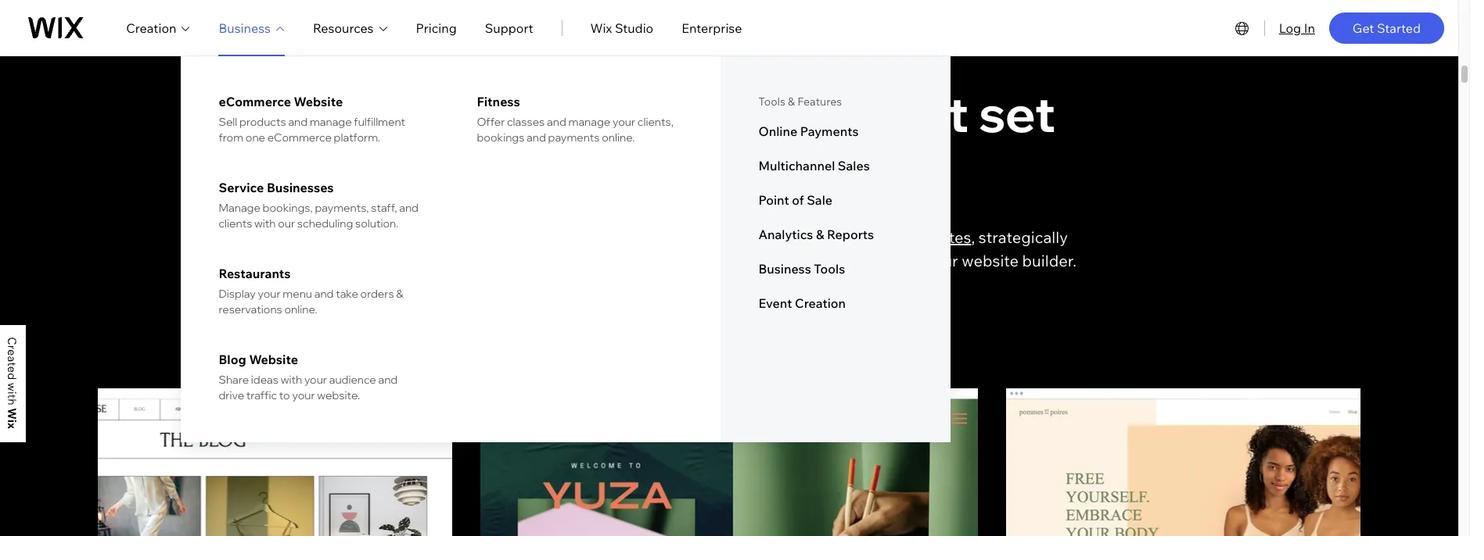 Task type: describe. For each thing, give the bounding box(es) containing it.
created with wix image
[[8, 338, 16, 430]]

payments,
[[315, 201, 369, 215]]

& for analytics
[[816, 227, 824, 243]]

homepage of website for intimates brand. image
[[1006, 389, 1470, 537]]

sell
[[219, 115, 237, 129]]

templates inside website templates that set you up for success
[[612, 82, 859, 145]]

ideas
[[251, 373, 279, 387]]

event creation
[[759, 296, 846, 311]]

one
[[246, 131, 265, 145]]

products
[[239, 115, 286, 129]]

point of sale link
[[759, 192, 913, 208]]

sales
[[838, 158, 870, 174]]

display
[[219, 287, 256, 301]]

with inside get a headstart on your journey with 900+ free, customizable website templates , strategically researched and tailored for every industry — or start from a blank canvas on our website builder.
[[623, 228, 654, 247]]

0 vertical spatial tools
[[759, 95, 785, 109]]

strategically
[[979, 228, 1068, 247]]

get inside get a headstart on your journey with 900+ free, customizable website templates , strategically researched and tailored for every industry — or start from a blank canvas on our website builder.
[[390, 228, 417, 247]]

900+
[[658, 228, 697, 247]]

multichannel sales
[[759, 158, 870, 174]]

& for tools
[[788, 95, 795, 109]]

pricing
[[416, 20, 457, 36]]

businesses
[[267, 180, 334, 196]]

creation button
[[126, 18, 190, 37]]

features
[[797, 95, 842, 109]]

researched
[[382, 251, 464, 271]]

and inside the service businesses manage bookings, payments, staff, and clients with our scheduling solution.
[[399, 201, 419, 215]]

ecommerce website sell products and manage fulfillment from one ecommerce platform.
[[219, 94, 405, 145]]

your inside get a headstart on your journey with 900+ free, customizable website templates , strategically researched and tailored for every industry — or start from a blank canvas on our website builder.
[[529, 228, 562, 247]]

0 horizontal spatial started
[[717, 309, 772, 329]]

blog website link
[[219, 352, 425, 368]]

your inside fitness offer classes and manage your clients, bookings and payments online.
[[613, 115, 635, 129]]

solution.
[[355, 217, 399, 231]]

and inside restaurants display your menu and take orders & reservations online.
[[314, 287, 334, 301]]

0 vertical spatial ecommerce
[[219, 94, 291, 110]]

fitness
[[477, 94, 520, 110]]

wix studio
[[590, 20, 654, 36]]

,
[[971, 228, 975, 247]]

point of sale
[[759, 192, 833, 208]]

0 vertical spatial started
[[1377, 20, 1421, 36]]

traffic
[[246, 389, 277, 403]]

enterprise link
[[682, 18, 742, 37]]

online. inside fitness offer classes and manage your clients, bookings and payments online.
[[602, 131, 635, 145]]

bookings
[[477, 131, 525, 145]]

customizable
[[737, 228, 834, 247]]

point
[[759, 192, 789, 208]]

set
[[979, 82, 1056, 145]]

studio
[[615, 20, 654, 36]]

multichannel sales link
[[759, 158, 913, 174]]

website inside website templates that set you up for success
[[399, 82, 602, 145]]

website templates that set you up for success
[[399, 82, 1056, 210]]

that
[[869, 82, 969, 145]]

and inside ecommerce website sell products and manage fulfillment from one ecommerce platform.
[[288, 115, 308, 129]]

service businesses manage bookings, payments, staff, and clients with our scheduling solution.
[[219, 180, 419, 231]]

fulfillment
[[354, 115, 405, 129]]

service
[[219, 180, 264, 196]]

enterprise
[[682, 20, 742, 36]]

classes
[[507, 115, 545, 129]]

restaurants display your menu and take orders & reservations online.
[[219, 266, 404, 317]]

blog for fashion website. image
[[0, 389, 452, 537]]

or
[[708, 251, 723, 271]]

from inside ecommerce website sell products and manage fulfillment from one ecommerce platform.
[[219, 131, 243, 145]]

resources button
[[313, 18, 388, 37]]

offer
[[477, 115, 505, 129]]

clients
[[219, 217, 252, 231]]

tools & features
[[759, 95, 842, 109]]

manage
[[219, 201, 260, 215]]

1 horizontal spatial get started link
[[1329, 12, 1444, 43]]

0 vertical spatial get
[[1353, 20, 1374, 36]]

bookings,
[[263, 201, 313, 215]]

business for business tools
[[759, 261, 811, 277]]

0 vertical spatial get started
[[1353, 20, 1421, 36]]

platform.
[[334, 131, 380, 145]]

& inside restaurants display your menu and take orders & reservations online.
[[396, 287, 404, 301]]

1 horizontal spatial a
[[803, 251, 811, 271]]

payments
[[548, 131, 600, 145]]

wix studio link
[[590, 18, 654, 37]]

orders
[[360, 287, 394, 301]]

your inside restaurants display your menu and take orders & reservations online.
[[258, 287, 281, 301]]

templates inside get a headstart on your journey with 900+ free, customizable website templates , strategically researched and tailored for every industry — or start from a blank canvas on our website builder.
[[898, 228, 971, 247]]

resources
[[313, 20, 374, 36]]

manage inside ecommerce website sell products and manage fulfillment from one ecommerce platform.
[[310, 115, 352, 129]]

1 vertical spatial get started
[[686, 309, 772, 329]]

tailored
[[498, 251, 554, 271]]

1 horizontal spatial on
[[912, 251, 930, 271]]

builder.
[[1022, 251, 1077, 271]]

you
[[504, 147, 593, 210]]

website for ecommerce website
[[294, 94, 343, 110]]

and up payments
[[547, 115, 566, 129]]

pricing link
[[416, 18, 457, 37]]

analytics & reports link
[[759, 227, 913, 243]]

log in
[[1279, 20, 1315, 36]]

success
[[756, 147, 952, 210]]

business button
[[219, 18, 285, 37]]

start
[[727, 251, 761, 271]]

online
[[759, 124, 797, 139]]

support
[[485, 20, 533, 36]]

homepage of website for japanese restaurant image
[[480, 389, 978, 537]]

sale
[[807, 192, 833, 208]]

get a headstart on your journey with 900+ free, customizable website templates , strategically researched and tailored for every industry — or start from a blank canvas on our website builder.
[[382, 228, 1077, 271]]

restaurants link
[[219, 266, 425, 282]]

online. inside restaurants display your menu and take orders & reservations online.
[[284, 303, 317, 317]]

log
[[1279, 20, 1301, 36]]



Task type: vqa. For each thing, say whether or not it's contained in the screenshot.
THE ENTERPRISE
yes



Task type: locate. For each thing, give the bounding box(es) containing it.
your up reservations
[[258, 287, 281, 301]]

and down classes
[[527, 131, 546, 145]]

website inside blog website share ideas with your audience and drive traffic to your website.
[[249, 352, 298, 368]]

1 vertical spatial from
[[764, 251, 799, 271]]

your down blog website link
[[304, 373, 327, 387]]

1 horizontal spatial tools
[[814, 261, 845, 277]]

1 vertical spatial creation
[[795, 296, 846, 311]]

get started down or
[[686, 309, 772, 329]]

from
[[219, 131, 243, 145], [764, 251, 799, 271]]

wix
[[590, 20, 612, 36]]

analytics
[[759, 227, 813, 243]]

language selector, english selected image
[[1233, 18, 1252, 37]]

0 horizontal spatial online.
[[284, 303, 317, 317]]

2 horizontal spatial with
[[623, 228, 654, 247]]

in
[[1304, 20, 1315, 36]]

of
[[792, 192, 804, 208]]

share
[[219, 373, 249, 387]]

creation
[[126, 20, 176, 36], [795, 296, 846, 311]]

1 vertical spatial get started link
[[663, 299, 796, 340]]

tools
[[759, 95, 785, 109], [814, 261, 845, 277]]

fitness offer classes and manage your clients, bookings and payments online.
[[477, 94, 673, 145]]

on down website templates link
[[912, 251, 930, 271]]

ecommerce website link
[[219, 94, 425, 110]]

for left every
[[558, 251, 578, 271]]

0 vertical spatial our
[[278, 217, 295, 231]]

get started
[[1353, 20, 1421, 36], [686, 309, 772, 329]]

and down headstart
[[467, 251, 495, 271]]

a left blank
[[803, 251, 811, 271]]

2 horizontal spatial &
[[816, 227, 824, 243]]

website inside ecommerce website sell products and manage fulfillment from one ecommerce platform.
[[294, 94, 343, 110]]

with inside blog website share ideas with your audience and drive traffic to your website.
[[281, 373, 302, 387]]

business inside group
[[759, 261, 811, 277]]

1 manage from the left
[[310, 115, 352, 129]]

blog website share ideas with your audience and drive traffic to your website.
[[219, 352, 398, 403]]

0 horizontal spatial for
[[558, 251, 578, 271]]

manage down the ecommerce website link
[[310, 115, 352, 129]]

2 vertical spatial get
[[686, 309, 713, 329]]

1 horizontal spatial templates
[[898, 228, 971, 247]]

1 horizontal spatial for
[[675, 147, 747, 210]]

from down customizable
[[764, 251, 799, 271]]

0 horizontal spatial a
[[421, 228, 429, 247]]

event creation link
[[759, 296, 913, 311]]

0 horizontal spatial our
[[278, 217, 295, 231]]

on up tailored
[[507, 228, 525, 247]]

with inside the service businesses manage bookings, payments, staff, and clients with our scheduling solution.
[[254, 217, 276, 231]]

1 horizontal spatial get
[[686, 309, 713, 329]]

0 horizontal spatial business
[[219, 20, 271, 36]]

get started link right in
[[1329, 12, 1444, 43]]

0 horizontal spatial website
[[837, 228, 895, 247]]

your left clients,
[[613, 115, 635, 129]]

and inside blog website share ideas with your audience and drive traffic to your website.
[[378, 373, 398, 387]]

and right the audience
[[378, 373, 398, 387]]

industry
[[625, 251, 685, 271]]

1 horizontal spatial online.
[[602, 131, 635, 145]]

0 vertical spatial business
[[219, 20, 271, 36]]

2 vertical spatial &
[[396, 287, 404, 301]]

1 horizontal spatial business
[[759, 261, 811, 277]]

for inside website templates that set you up for success
[[675, 147, 747, 210]]

& left features
[[788, 95, 795, 109]]

0 vertical spatial creation
[[126, 20, 176, 36]]

support link
[[485, 18, 533, 37]]

2 manage from the left
[[568, 115, 610, 129]]

ecommerce up products
[[219, 94, 291, 110]]

website for blog website
[[249, 352, 298, 368]]

tools up online
[[759, 95, 785, 109]]

creation inside dropdown button
[[126, 20, 176, 36]]

1 vertical spatial business
[[759, 261, 811, 277]]

staff,
[[371, 201, 397, 215]]

online. down menu
[[284, 303, 317, 317]]

for up free,
[[675, 147, 747, 210]]

website
[[837, 228, 895, 247], [962, 251, 1019, 271]]

with up to
[[281, 373, 302, 387]]

audience
[[329, 373, 376, 387]]

blank
[[815, 251, 854, 271]]

1 vertical spatial templates
[[898, 228, 971, 247]]

and right staff,
[[399, 201, 419, 215]]

from down 'sell'
[[219, 131, 243, 145]]

blog
[[219, 352, 246, 368]]

& up blank
[[816, 227, 824, 243]]

website templates link
[[837, 228, 971, 247]]

ecommerce down products
[[267, 131, 332, 145]]

0 horizontal spatial templates
[[612, 82, 859, 145]]

manage
[[310, 115, 352, 129], [568, 115, 610, 129]]

& right 'orders'
[[396, 287, 404, 301]]

take
[[336, 287, 358, 301]]

website.
[[317, 389, 360, 403]]

1 horizontal spatial our
[[934, 251, 958, 271]]

website
[[399, 82, 602, 145], [294, 94, 343, 110], [249, 352, 298, 368]]

0 vertical spatial a
[[421, 228, 429, 247]]

1 horizontal spatial creation
[[795, 296, 846, 311]]

1 vertical spatial online.
[[284, 303, 317, 317]]

1 horizontal spatial from
[[764, 251, 799, 271]]

with up industry at the left of the page
[[623, 228, 654, 247]]

tools down analytics & reports link
[[814, 261, 845, 277]]

business inside dropdown button
[[219, 20, 271, 36]]

get up researched
[[390, 228, 417, 247]]

online payments link
[[759, 124, 913, 139]]

1 horizontal spatial with
[[281, 373, 302, 387]]

0 horizontal spatial on
[[507, 228, 525, 247]]

up
[[603, 147, 666, 210]]

our inside get a headstart on your journey with 900+ free, customizable website templates , strategically researched and tailored for every industry — or start from a blank canvas on our website builder.
[[934, 251, 958, 271]]

0 vertical spatial &
[[788, 95, 795, 109]]

get started link down or
[[663, 299, 796, 340]]

1 vertical spatial a
[[803, 251, 811, 271]]

journey
[[565, 228, 620, 247]]

1 horizontal spatial website
[[962, 251, 1019, 271]]

online.
[[602, 131, 635, 145], [284, 303, 317, 317]]

ecommerce
[[219, 94, 291, 110], [267, 131, 332, 145]]

0 vertical spatial get started link
[[1329, 12, 1444, 43]]

business group
[[181, 56, 951, 443]]

started
[[1377, 20, 1421, 36], [717, 309, 772, 329]]

clients,
[[637, 115, 673, 129]]

our down bookings,
[[278, 217, 295, 231]]

0 vertical spatial for
[[675, 147, 747, 210]]

to
[[279, 389, 290, 403]]

0 horizontal spatial creation
[[126, 20, 176, 36]]

1 horizontal spatial started
[[1377, 20, 1421, 36]]

canvas
[[858, 251, 908, 271]]

analytics & reports
[[759, 227, 874, 243]]

0 horizontal spatial from
[[219, 131, 243, 145]]

with down bookings,
[[254, 217, 276, 231]]

and down restaurants link in the left of the page
[[314, 287, 334, 301]]

your right to
[[292, 389, 315, 403]]

your
[[613, 115, 635, 129], [529, 228, 562, 247], [258, 287, 281, 301], [304, 373, 327, 387], [292, 389, 315, 403]]

0 horizontal spatial get started
[[686, 309, 772, 329]]

manage inside fitness offer classes and manage your clients, bookings and payments online.
[[568, 115, 610, 129]]

0 horizontal spatial manage
[[310, 115, 352, 129]]

0 horizontal spatial &
[[396, 287, 404, 301]]

1 vertical spatial ecommerce
[[267, 131, 332, 145]]

service businesses link
[[219, 180, 425, 196]]

log in link
[[1279, 18, 1315, 37]]

1 vertical spatial get
[[390, 228, 417, 247]]

0 vertical spatial from
[[219, 131, 243, 145]]

1 vertical spatial &
[[816, 227, 824, 243]]

from inside get a headstart on your journey with 900+ free, customizable website templates , strategically researched and tailored for every industry — or start from a blank canvas on our website builder.
[[764, 251, 799, 271]]

website down ,
[[962, 251, 1019, 271]]

a up researched
[[421, 228, 429, 247]]

0 horizontal spatial tools
[[759, 95, 785, 109]]

your up tailored
[[529, 228, 562, 247]]

for inside get a headstart on your journey with 900+ free, customizable website templates , strategically researched and tailored for every industry — or start from a blank canvas on our website builder.
[[558, 251, 578, 271]]

manage up payments
[[568, 115, 610, 129]]

0 vertical spatial website
[[837, 228, 895, 247]]

multichannel
[[759, 158, 835, 174]]

0 vertical spatial templates
[[612, 82, 859, 145]]

with
[[254, 217, 276, 231], [623, 228, 654, 247], [281, 373, 302, 387]]

website up canvas
[[837, 228, 895, 247]]

1 horizontal spatial get started
[[1353, 20, 1421, 36]]

0 vertical spatial online.
[[602, 131, 635, 145]]

0 horizontal spatial with
[[254, 217, 276, 231]]

1 vertical spatial our
[[934, 251, 958, 271]]

headstart
[[433, 228, 503, 247]]

scheduling
[[297, 217, 353, 231]]

every
[[582, 251, 622, 271]]

get right in
[[1353, 20, 1374, 36]]

1 vertical spatial started
[[717, 309, 772, 329]]

reservations
[[219, 303, 282, 317]]

1 vertical spatial for
[[558, 251, 578, 271]]

1 horizontal spatial manage
[[568, 115, 610, 129]]

event
[[759, 296, 792, 311]]

0 vertical spatial on
[[507, 228, 525, 247]]

fitness link
[[477, 94, 683, 110]]

business tools link
[[759, 261, 913, 277]]

1 vertical spatial website
[[962, 251, 1019, 271]]

menu
[[283, 287, 312, 301]]

business for business
[[219, 20, 271, 36]]

1 vertical spatial on
[[912, 251, 930, 271]]

1 vertical spatial tools
[[814, 261, 845, 277]]

—
[[689, 251, 705, 271]]

free,
[[701, 228, 734, 247]]

get started right in
[[1353, 20, 1421, 36]]

1 horizontal spatial &
[[788, 95, 795, 109]]

business tools
[[759, 261, 845, 277]]

creation inside the business group
[[795, 296, 846, 311]]

get down —
[[686, 309, 713, 329]]

our inside the service businesses manage bookings, payments, staff, and clients with our scheduling solution.
[[278, 217, 295, 231]]

drive
[[219, 389, 244, 403]]

0 horizontal spatial get started link
[[663, 299, 796, 340]]

2 horizontal spatial get
[[1353, 20, 1374, 36]]

and inside get a headstart on your journey with 900+ free, customizable website templates , strategically researched and tailored for every industry — or start from a blank canvas on our website builder.
[[467, 251, 495, 271]]

online. up up
[[602, 131, 635, 145]]

our down website templates link
[[934, 251, 958, 271]]

and down the ecommerce website link
[[288, 115, 308, 129]]

a
[[421, 228, 429, 247], [803, 251, 811, 271]]

0 horizontal spatial get
[[390, 228, 417, 247]]

reports
[[827, 227, 874, 243]]



